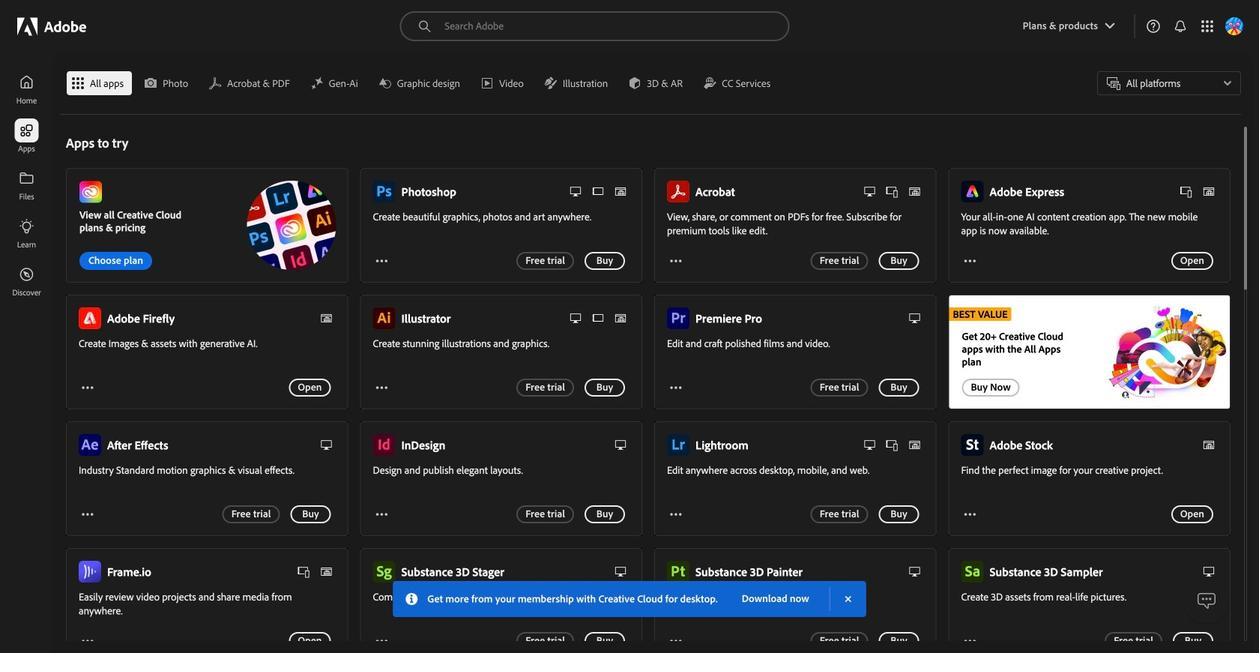 Task type: describe. For each thing, give the bounding box(es) containing it.
adobe, inc. image
[[17, 15, 86, 39]]



Task type: locate. For each thing, give the bounding box(es) containing it.
alert
[[393, 581, 867, 617]]

option group
[[66, 70, 786, 96]]

apps to try region
[[60, 127, 1237, 653]]

None radio
[[66, 70, 139, 96], [203, 70, 305, 96], [305, 70, 373, 96], [373, 70, 475, 96], [475, 70, 539, 96], [66, 70, 139, 96], [203, 70, 305, 96], [305, 70, 373, 96], [373, 70, 475, 96], [475, 70, 539, 96]]

None radio
[[139, 70, 203, 96], [539, 70, 623, 96], [623, 70, 698, 96], [698, 70, 786, 96], [139, 70, 203, 96], [539, 70, 623, 96], [623, 70, 698, 96], [698, 70, 786, 96]]

Search Adobe search field
[[400, 11, 790, 41]]

heading
[[401, 184, 457, 199], [696, 184, 735, 199], [990, 184, 1065, 199], [107, 311, 175, 325], [401, 311, 451, 325], [696, 311, 762, 325], [107, 438, 168, 452], [401, 438, 446, 452], [696, 438, 749, 452], [990, 438, 1053, 452], [107, 565, 151, 579], [401, 565, 504, 579], [696, 565, 803, 579], [990, 565, 1103, 579]]



Task type: vqa. For each thing, say whether or not it's contained in the screenshot.
alert
yes



